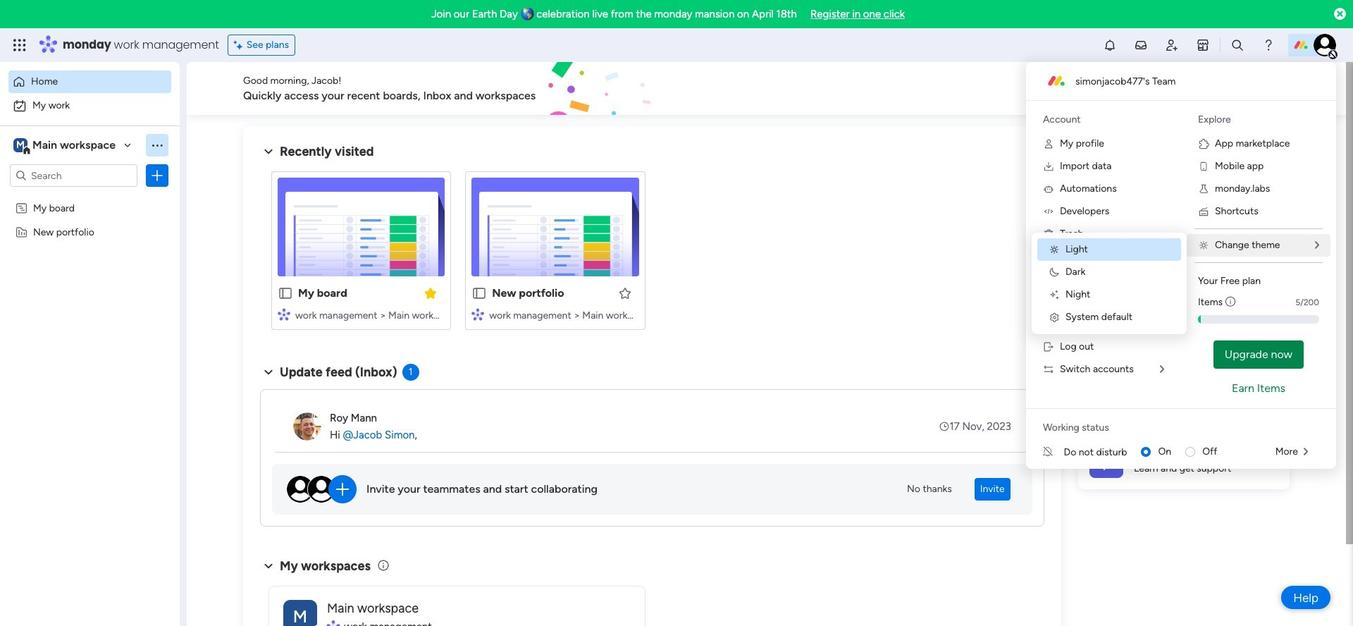 Task type: locate. For each thing, give the bounding box(es) containing it.
monday.labs image
[[1199, 183, 1210, 195]]

list arrow image
[[1316, 240, 1320, 250], [1161, 365, 1165, 374]]

0 vertical spatial list arrow image
[[1316, 240, 1320, 250]]

0 horizontal spatial invite members image
[[1044, 319, 1055, 330]]

see plans image
[[234, 37, 247, 53]]

light image
[[1049, 244, 1060, 255]]

roy mann image
[[293, 412, 322, 441]]

help center element
[[1079, 433, 1290, 489]]

switch accounts image
[[1044, 364, 1055, 375]]

select product image
[[13, 38, 27, 52]]

archive image
[[1044, 251, 1055, 262]]

invite members image down teams icon
[[1044, 319, 1055, 330]]

list arrow image for "change theme" icon
[[1316, 240, 1320, 250]]

1 horizontal spatial list arrow image
[[1316, 240, 1320, 250]]

mobile app image
[[1199, 161, 1210, 172]]

0 horizontal spatial list arrow image
[[1161, 365, 1165, 374]]

workspace image
[[13, 137, 27, 153]]

option
[[8, 71, 171, 93], [8, 94, 171, 117], [0, 195, 180, 198]]

0 vertical spatial option
[[8, 71, 171, 93]]

trash image
[[1044, 228, 1055, 240]]

dark image
[[1049, 267, 1060, 278]]

v2 user feedback image
[[1090, 81, 1101, 96]]

import data image
[[1044, 161, 1055, 172]]

v2 info image
[[1226, 295, 1236, 310]]

1 vertical spatial list arrow image
[[1161, 365, 1165, 374]]

getting started element
[[1079, 365, 1290, 421]]

invite members image
[[1166, 38, 1180, 52], [1044, 319, 1055, 330]]

invite members image left monday marketplace image
[[1166, 38, 1180, 52]]

workspace options image
[[150, 138, 164, 152]]

teams image
[[1044, 296, 1055, 307]]

list arrow image
[[1304, 447, 1309, 457]]

templates image image
[[1091, 135, 1278, 232]]

1 vertical spatial option
[[8, 94, 171, 117]]

1 vertical spatial invite members image
[[1044, 319, 1055, 330]]

list box
[[0, 193, 180, 434]]

notifications image
[[1103, 38, 1118, 52]]

0 vertical spatial invite members image
[[1166, 38, 1180, 52]]



Task type: describe. For each thing, give the bounding box(es) containing it.
help image
[[1262, 38, 1276, 52]]

change theme image
[[1199, 240, 1210, 251]]

options image
[[150, 169, 164, 183]]

component image
[[472, 308, 485, 320]]

remove from favorites image
[[424, 286, 438, 300]]

my profile image
[[1044, 138, 1055, 149]]

workspace image
[[283, 600, 317, 626]]

close update feed (inbox) image
[[260, 364, 277, 381]]

1 horizontal spatial invite members image
[[1166, 38, 1180, 52]]

close recently visited image
[[260, 143, 277, 160]]

public board image
[[472, 286, 487, 301]]

1 element
[[402, 364, 419, 381]]

v2 bolt switch image
[[1200, 81, 1208, 96]]

quick search results list box
[[260, 160, 1045, 347]]

shortcuts image
[[1199, 206, 1210, 217]]

Search in workspace field
[[30, 167, 118, 184]]

update feed image
[[1134, 38, 1149, 52]]

monday marketplace image
[[1197, 38, 1211, 52]]

automations image
[[1044, 183, 1055, 195]]

search everything image
[[1231, 38, 1245, 52]]

administration image
[[1044, 274, 1055, 285]]

public board image
[[278, 286, 293, 301]]

developers image
[[1044, 206, 1055, 217]]

add to favorites image
[[618, 286, 632, 300]]

workspace selection element
[[13, 137, 118, 155]]

v2 surfce no notifications image
[[1044, 445, 1064, 459]]

component image
[[278, 308, 290, 320]]

log out image
[[1044, 341, 1055, 353]]

jacob simon image
[[1314, 34, 1337, 56]]

close my workspaces image
[[260, 558, 277, 574]]

system default image
[[1049, 312, 1060, 323]]

night image
[[1049, 289, 1060, 300]]

list arrow image for switch accounts icon
[[1161, 365, 1165, 374]]

2 vertical spatial option
[[0, 195, 180, 198]]



Task type: vqa. For each thing, say whether or not it's contained in the screenshot.
v2 surfce no notifications 'icon' at right bottom
yes



